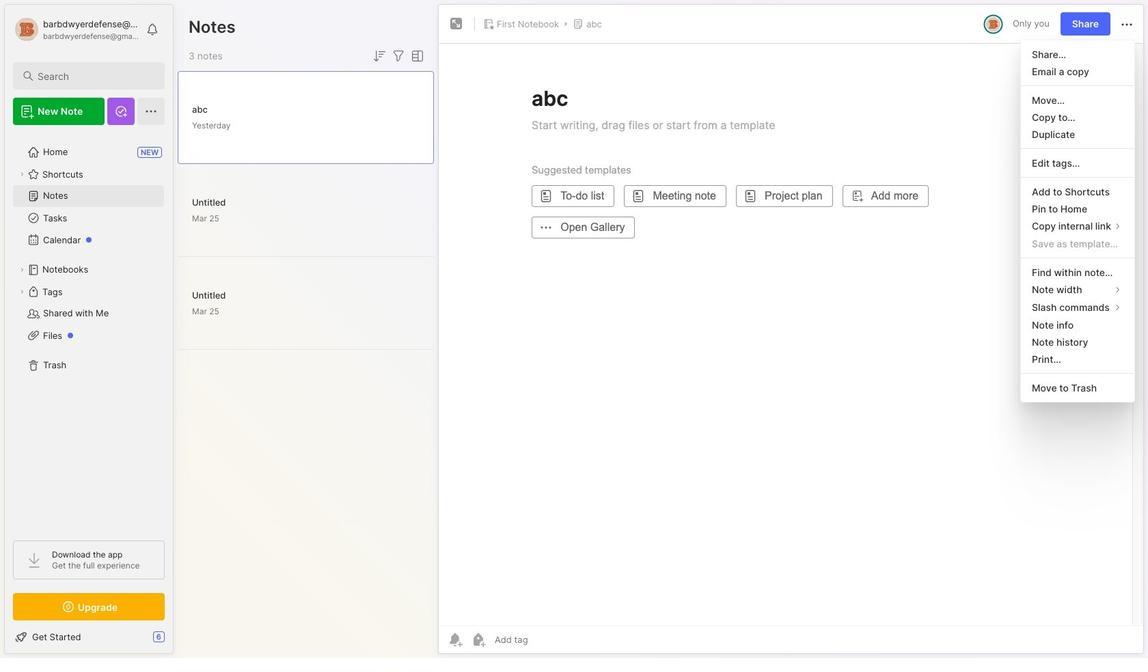 Task type: locate. For each thing, give the bounding box(es) containing it.
tree inside main element
[[5, 133, 173, 528]]

3 menu item from the top
[[1021, 299, 1135, 316]]

Note width field
[[1021, 281, 1135, 299]]

2 menu item from the top
[[1021, 281, 1135, 299]]

Add tag field
[[493, 634, 597, 646]]

click to collapse image
[[173, 633, 183, 649]]

note window element
[[438, 4, 1144, 658]]

menu item
[[1021, 217, 1135, 235], [1021, 281, 1135, 299], [1021, 299, 1135, 316]]

dropdown list menu
[[1021, 46, 1135, 396]]

expand notebooks image
[[18, 266, 26, 274]]

menu item for note width "field"
[[1021, 281, 1135, 299]]

None search field
[[38, 68, 152, 84]]

1 menu item from the top
[[1021, 217, 1135, 235]]

add tag image
[[470, 632, 487, 648]]

Account field
[[13, 16, 139, 43]]

main element
[[0, 0, 178, 658]]

tree
[[5, 133, 173, 528]]



Task type: describe. For each thing, give the bounding box(es) containing it.
expand note image
[[448, 16, 465, 32]]

barbdwyerdefense@gmail.com avatar image
[[986, 17, 1001, 31]]

more actions image
[[1119, 16, 1135, 33]]

Search text field
[[38, 70, 152, 83]]

Add filters field
[[390, 48, 407, 64]]

Sort options field
[[371, 48, 388, 64]]

add a reminder image
[[447, 632, 463, 648]]

View options field
[[407, 48, 426, 64]]

Note Editor text field
[[439, 43, 1144, 625]]

menu item for copy internal link field
[[1021, 217, 1135, 235]]

More actions field
[[1119, 15, 1135, 33]]

Copy internal link field
[[1021, 217, 1135, 235]]

menu item for slash commands field
[[1021, 299, 1135, 316]]

add filters image
[[390, 48, 407, 64]]

Slash commands field
[[1021, 299, 1135, 316]]

Help and Learning task checklist field
[[5, 626, 173, 648]]

none search field inside main element
[[38, 68, 152, 84]]

expand tags image
[[18, 288, 26, 296]]



Task type: vqa. For each thing, say whether or not it's contained in the screenshot.
Account field
yes



